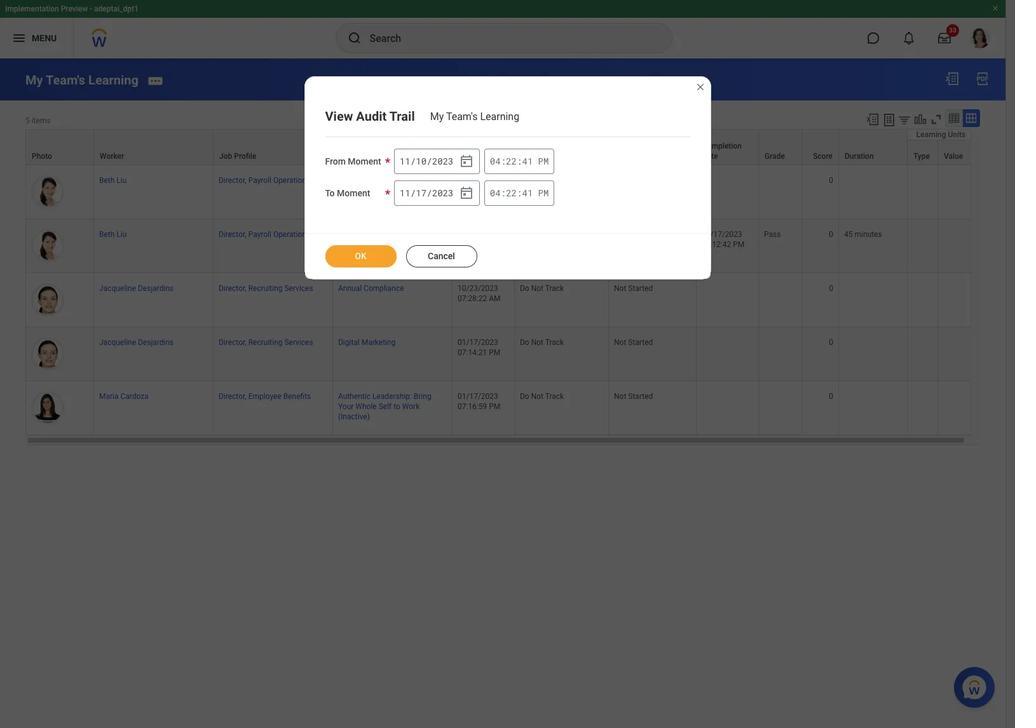 Task type: describe. For each thing, give the bounding box(es) containing it.
director, payroll operations link for annual
[[219, 173, 310, 185]]

beth liu for advanced business development: communication and negotiation (inactive)
[[99, 230, 127, 239]]

track for 01/17/2023 07:16:59 pm
[[545, 392, 564, 401]]

bring
[[414, 392, 432, 401]]

4 row from the top
[[25, 219, 975, 273]]

before or after midday spin button for 11 / 10 / 2023
[[538, 155, 549, 167]]

team's inside view audit trail dialog
[[446, 111, 478, 123]]

completion date
[[703, 142, 742, 161]]

jacqueline for annual compliance
[[99, 284, 136, 293]]

/ left '10'
[[411, 155, 416, 167]]

45 minutes
[[844, 230, 882, 239]]

row containing learning units
[[25, 129, 975, 165]]

enrolled
[[339, 152, 367, 161]]

desjardins for digital
[[138, 338, 174, 347]]

0 for second 'row' from the bottom
[[829, 338, 834, 347]]

annual for director, payroll operations
[[338, 176, 362, 185]]

1 not started element from the top
[[614, 282, 653, 293]]

minutes
[[855, 230, 882, 239]]

1 started from the top
[[628, 284, 653, 293]]

status
[[562, 152, 584, 161]]

to
[[325, 188, 335, 198]]

pass element
[[764, 228, 781, 239]]

04 for 11 / 17 / 2023
[[490, 187, 501, 199]]

photo
[[32, 152, 52, 161]]

cancel button
[[406, 245, 477, 268]]

enrolled content
[[339, 152, 396, 161]]

director, for annual's beth liu link
[[219, 176, 247, 185]]

close environment banner image
[[992, 4, 1000, 12]]

director, for beth liu link related to advanced
[[219, 230, 247, 239]]

45
[[844, 230, 853, 239]]

director, employee benefits
[[219, 392, 311, 401]]

07:16:59
[[458, 403, 487, 412]]

2 employee's photo (jacqueline desjardins) image from the top
[[31, 338, 64, 371]]

11 for 11 / 10 / 2023
[[400, 155, 411, 167]]

beth for annual compliance
[[99, 176, 115, 185]]

my team's learning main content
[[0, 59, 1006, 457]]

: right the registration date
[[501, 155, 506, 167]]

1 do from the top
[[520, 176, 530, 185]]

cancel
[[428, 251, 455, 261]]

attendance status button
[[515, 130, 609, 165]]

director, recruiting services link for annual
[[219, 282, 313, 293]]

view audit trail
[[325, 109, 415, 124]]

01/17/2023 07:16:59 pm
[[458, 392, 501, 412]]

director, for the jacqueline desjardins link corresponding to digital
[[219, 338, 247, 347]]

beth for advanced business development: communication and negotiation (inactive)
[[99, 230, 115, 239]]

items
[[32, 116, 51, 125]]

registration date
[[458, 142, 500, 161]]

track for 01/17/2023 07:12:21 pm
[[545, 230, 564, 239]]

learning inside popup button
[[917, 130, 947, 139]]

01/17/2023 for 07:16:59
[[458, 392, 498, 401]]

attendance
[[521, 152, 560, 161]]

jacqueline desjardins for annual
[[99, 284, 174, 293]]

director, recruiting services for digital marketing
[[219, 338, 313, 347]]

duration button
[[839, 130, 907, 165]]

17
[[416, 187, 427, 199]]

do not track for 10/23/2023 07:28:22 am
[[520, 284, 564, 293]]

10/23/2023 for director, payroll operations
[[458, 176, 498, 185]]

search image
[[347, 31, 362, 46]]

1 employee's photo (jacqueline desjardins) image from the top
[[31, 284, 64, 317]]

preview
[[61, 4, 88, 13]]

row containing maria cardoza
[[25, 382, 975, 436]]

completion
[[703, 142, 742, 151]]

view printable version (pdf) image
[[975, 71, 991, 86]]

: right the registration date popup button
[[517, 155, 522, 167]]

profile logan mcneil element
[[963, 24, 998, 52]]

to moment group
[[394, 181, 480, 206]]

1 do not track element from the top
[[520, 173, 564, 185]]

0 for 'row' containing maria cardoza
[[829, 392, 834, 401]]

ok
[[355, 251, 367, 261]]

annual compliance link for director, recruiting services
[[338, 282, 404, 293]]

not started element for 01/17/2023 07:14:21 pm
[[614, 336, 653, 347]]

(inactive) inside authentic leadership: bring your whole self to work (inactive)
[[338, 413, 370, 422]]

cardoza
[[120, 392, 149, 401]]

grade
[[765, 152, 785, 161]]

pm for 01/17/2023 07:14:21 pm
[[489, 349, 501, 357]]

07:14:21
[[458, 349, 487, 357]]

attendance status
[[521, 152, 584, 161]]

enrolled content button
[[333, 130, 452, 165]]

score
[[813, 152, 833, 161]]

01/17/2023 for 07:12:42
[[702, 230, 743, 239]]

view
[[325, 109, 353, 124]]

moment for 11 / 10 / 2023
[[348, 156, 381, 167]]

services for annual compliance
[[285, 284, 313, 293]]

10
[[416, 155, 427, 167]]

advanced
[[338, 230, 372, 239]]

payroll for advanced business development: communication and negotiation (inactive)
[[248, 230, 271, 239]]

beth liu link for advanced
[[99, 228, 127, 239]]

2023 for 11 / 10 / 2023
[[432, 155, 454, 167]]

my inside main content
[[25, 72, 43, 88]]

5 row from the top
[[25, 273, 975, 328]]

jacqueline desjardins link for digital
[[99, 336, 174, 347]]

0 for fifth 'row' from the bottom
[[829, 176, 834, 185]]

director, employee benefits link
[[219, 390, 311, 401]]

recruiting for digital marketing
[[248, 338, 283, 347]]

director, payroll operations link for advanced
[[219, 228, 310, 239]]

my team's learning inside view audit trail dialog
[[430, 111, 520, 123]]

learning units
[[917, 130, 966, 139]]

photo button
[[26, 130, 93, 165]]

audit
[[356, 109, 387, 124]]

5
[[25, 116, 30, 125]]

value button
[[939, 140, 975, 165]]

job
[[219, 152, 232, 161]]

registration
[[458, 142, 500, 151]]

41 for 11 / 17 / 2023
[[522, 187, 533, 199]]

completion date button
[[697, 130, 759, 165]]

table image
[[948, 112, 961, 124]]

22 for 11 / 17 / 2023
[[506, 187, 517, 199]]

units
[[948, 130, 966, 139]]

second spin button for 11 / 10 / 2023
[[522, 155, 533, 167]]

10/23/2023 07:28:22 am for operations
[[458, 176, 501, 195]]

authentic leadership: bring your whole self to work (inactive)
[[338, 392, 432, 422]]

5 items
[[25, 116, 51, 125]]

worker
[[100, 152, 124, 161]]

jacqueline desjardins link for annual
[[99, 282, 174, 293]]

track for 10/23/2023 07:28:22 am
[[545, 284, 564, 293]]

completed
[[614, 230, 651, 239]]

01/17/2023 07:14:21 pm
[[458, 338, 501, 357]]

close edit position image
[[695, 82, 706, 92]]

beth liu for annual compliance
[[99, 176, 127, 185]]

do not track for 01/17/2023 07:16:59 pm
[[520, 392, 564, 401]]

/ left the 17 at the left of the page
[[411, 187, 416, 199]]

10/23/2023 for director, recruiting services
[[458, 284, 498, 293]]

duration
[[845, 152, 874, 161]]

authentic leadership: bring your whole self to work (inactive) link
[[338, 390, 432, 422]]

started for 01/17/2023 07:14:21 pm
[[628, 338, 653, 347]]

type button
[[908, 140, 938, 165]]

and
[[338, 251, 351, 259]]

profile
[[234, 152, 256, 161]]

team's inside my team's learning main content
[[46, 72, 85, 88]]

adeptai_dpt1
[[94, 4, 139, 13]]

jacqueline desjardins for digital
[[99, 338, 174, 347]]

learning units button
[[908, 130, 975, 140]]

maria cardoza
[[99, 392, 149, 401]]

41 for 11 / 10 / 2023
[[522, 155, 533, 167]]

pass
[[764, 230, 781, 239]]

started for 01/17/2023 07:16:59 pm
[[628, 392, 653, 401]]

notifications large image
[[903, 32, 916, 45]]

implementation
[[5, 4, 59, 13]]

6 row from the top
[[25, 328, 975, 382]]

registration date button
[[453, 130, 514, 165]]

date for completion date
[[703, 152, 718, 161]]

do not track element for 01/17/2023 07:16:59 pm
[[520, 390, 564, 401]]

inbox large image
[[939, 32, 951, 45]]

01/17/2023 07:12:21 pm
[[458, 230, 501, 249]]

trail
[[390, 109, 415, 124]]



Task type: vqa. For each thing, say whether or not it's contained in the screenshot.
"(Inactive)" in Advanced Business Development: Communication and Negotiation (Inactive)
yes



Task type: locate. For each thing, give the bounding box(es) containing it.
date for registration date
[[458, 152, 474, 161]]

operations
[[273, 176, 310, 185], [273, 230, 310, 239]]

second spin button
[[522, 155, 533, 167], [522, 187, 533, 199]]

10/23/2023 07:28:22 am for services
[[458, 284, 501, 303]]

before or after midday spin button down attendance
[[538, 187, 549, 199]]

beth liu link for annual
[[99, 173, 127, 185]]

content
[[369, 152, 396, 161]]

team's up registration
[[446, 111, 478, 123]]

0 vertical spatial annual compliance
[[338, 176, 404, 185]]

pm left status
[[538, 155, 549, 167]]

2 2023 from the top
[[432, 187, 454, 199]]

0 horizontal spatial learning
[[88, 72, 139, 88]]

second spin button left status
[[522, 155, 533, 167]]

operations left advanced
[[273, 230, 310, 239]]

1 horizontal spatial (inactive)
[[394, 251, 426, 259]]

second spin button for 11 / 17 / 2023
[[522, 187, 533, 199]]

0
[[829, 176, 834, 185], [829, 230, 834, 239], [829, 284, 834, 293], [829, 338, 834, 347], [829, 392, 834, 401]]

2023 right the 17 at the left of the page
[[432, 187, 454, 199]]

1 jacqueline desjardins link from the top
[[99, 282, 174, 293]]

business
[[374, 230, 405, 239]]

2 minute spin button from the top
[[506, 187, 517, 199]]

services for digital marketing
[[285, 338, 313, 347]]

started
[[628, 284, 653, 293], [628, 338, 653, 347], [628, 392, 653, 401]]

jacqueline for digital marketing
[[99, 338, 136, 347]]

2 track from the top
[[545, 230, 564, 239]]

director,
[[219, 176, 247, 185], [219, 230, 247, 239], [219, 284, 247, 293], [219, 338, 247, 347], [219, 392, 247, 401]]

calendar image inside from moment group
[[459, 154, 474, 169]]

fullscreen image
[[930, 112, 944, 126]]

before or after midday spin button for 11 / 17 / 2023
[[538, 187, 549, 199]]

/ right the 17 at the left of the page
[[427, 187, 432, 199]]

annual up to moment
[[338, 176, 362, 185]]

2 vertical spatial not started
[[614, 392, 653, 401]]

from
[[325, 156, 346, 167]]

1 vertical spatial director, payroll operations link
[[219, 228, 310, 239]]

0 vertical spatial my team's learning element
[[25, 72, 139, 88]]

do not track for 01/17/2023 07:12:21 pm
[[520, 230, 564, 239]]

pm right 07:12:42
[[733, 240, 745, 249]]

: down the registration date popup button
[[501, 187, 506, 199]]

01/17/2023 inside 01/17/2023 07:12:21 pm
[[458, 230, 498, 239]]

1 annual from the top
[[338, 176, 362, 185]]

row
[[25, 129, 975, 165], [25, 140, 975, 165], [25, 165, 975, 219], [25, 219, 975, 273], [25, 273, 975, 328], [25, 328, 975, 382], [25, 382, 975, 436]]

10/23/2023 down the registration date
[[458, 176, 498, 185]]

services
[[285, 284, 313, 293], [285, 338, 313, 347]]

1 liu from the top
[[117, 176, 127, 185]]

second spin button down attendance
[[522, 187, 533, 199]]

1 director, recruiting services link from the top
[[219, 282, 313, 293]]

1 vertical spatial 10/23/2023
[[458, 284, 498, 293]]

1 not started from the top
[[614, 284, 653, 293]]

not started
[[614, 284, 653, 293], [614, 338, 653, 347], [614, 392, 653, 401]]

desjardins for annual
[[138, 284, 174, 293]]

1 vertical spatial jacqueline
[[99, 338, 136, 347]]

0 for 3rd 'row' from the bottom
[[829, 284, 834, 293]]

moment
[[348, 156, 381, 167], [337, 188, 370, 198]]

moment right from
[[348, 156, 381, 167]]

2 vertical spatial learning
[[917, 130, 947, 139]]

my inside view audit trail dialog
[[430, 111, 444, 123]]

1 payroll from the top
[[248, 176, 271, 185]]

2 director, payroll operations link from the top
[[219, 228, 310, 239]]

am for director, payroll operations
[[489, 186, 501, 195]]

1 horizontal spatial my team's learning
[[430, 111, 520, 123]]

my team's learning element up the items
[[25, 72, 139, 88]]

hour spin button down the registration date
[[490, 187, 501, 199]]

communication
[[387, 240, 441, 249]]

desjardins
[[138, 284, 174, 293], [138, 338, 174, 347]]

employee's photo (beth liu) image for export to excel image
[[31, 229, 64, 263]]

1 services from the top
[[285, 284, 313, 293]]

3 row from the top
[[25, 165, 975, 219]]

04 down registration
[[490, 155, 501, 167]]

your
[[338, 403, 354, 412]]

operations for annual compliance
[[273, 176, 310, 185]]

self
[[379, 403, 392, 412]]

do not track for 01/17/2023 07:14:21 pm
[[520, 338, 564, 347]]

hour spin button for 11 / 17 / 2023
[[490, 187, 501, 199]]

annual down ok button
[[338, 284, 362, 293]]

my team's learning element inside main content
[[25, 72, 139, 88]]

employee's photo (maria cardoza) image
[[31, 392, 64, 425]]

3 do from the top
[[520, 284, 530, 293]]

:
[[501, 155, 506, 167], [517, 155, 522, 167], [501, 187, 506, 199], [517, 187, 522, 199]]

do for 01/17/2023 07:16:59 pm
[[520, 392, 530, 401]]

41 down attendance
[[522, 187, 533, 199]]

0 horizontal spatial my
[[25, 72, 43, 88]]

1 vertical spatial employee's photo (beth liu) image
[[31, 229, 64, 263]]

0 vertical spatial am
[[489, 186, 501, 195]]

4 track from the top
[[545, 338, 564, 347]]

1 operations from the top
[[273, 176, 310, 185]]

0 vertical spatial director, payroll operations
[[219, 176, 310, 185]]

my right trail
[[430, 111, 444, 123]]

07:12:42
[[702, 240, 731, 249]]

2 director, recruiting services link from the top
[[219, 336, 313, 347]]

1 jacqueline desjardins from the top
[[99, 284, 174, 293]]

01/17/2023 up 07:14:21
[[458, 338, 498, 347]]

learning for my team's learning element inside the view audit trail dialog
[[480, 111, 520, 123]]

minute spin button down the registration date popup button
[[506, 187, 517, 199]]

1 vertical spatial annual compliance
[[338, 284, 404, 293]]

pm for 01/17/2023 07:12:21 pm
[[489, 240, 501, 249]]

annual compliance
[[338, 176, 404, 185], [338, 284, 404, 293]]

0 vertical spatial (inactive)
[[394, 251, 426, 259]]

1 vertical spatial operations
[[273, 230, 310, 239]]

0 vertical spatial before or after midday spin button
[[538, 155, 549, 167]]

2023 for 11 / 17 / 2023
[[432, 187, 454, 199]]

do not track
[[520, 176, 564, 185], [520, 230, 564, 239], [520, 284, 564, 293], [520, 338, 564, 347], [520, 392, 564, 401]]

0 vertical spatial my team's learning
[[25, 72, 139, 88]]

do for 01/17/2023 07:12:21 pm
[[520, 230, 530, 239]]

1 07:28:22 from the top
[[458, 186, 487, 195]]

director, recruiting services for annual compliance
[[219, 284, 313, 293]]

0 vertical spatial hour spin button
[[490, 155, 501, 167]]

annual compliance link for director, payroll operations
[[338, 173, 404, 185]]

: down attendance
[[517, 187, 522, 199]]

04 : 22 : 41 pm for 11 / 10 / 2023
[[490, 155, 549, 167]]

to moment
[[325, 188, 370, 198]]

1 beth liu from the top
[[99, 176, 127, 185]]

before or after midday spin button left status
[[538, 155, 549, 167]]

job profile button
[[214, 130, 333, 165]]

2 services from the top
[[285, 338, 313, 347]]

1 desjardins from the top
[[138, 284, 174, 293]]

team's up the items
[[46, 72, 85, 88]]

pm right 07:14:21
[[489, 349, 501, 357]]

07:12:21
[[458, 240, 487, 249]]

1 vertical spatial my team's learning element
[[430, 111, 527, 123]]

1 vertical spatial annual
[[338, 284, 362, 293]]

implementation preview -   adeptai_dpt1
[[5, 4, 139, 13]]

0 horizontal spatial team's
[[46, 72, 85, 88]]

pm right 07:16:59
[[489, 403, 501, 412]]

2 jacqueline desjardins from the top
[[99, 338, 174, 347]]

0 vertical spatial 10/23/2023 07:28:22 am
[[458, 176, 501, 195]]

22
[[506, 155, 517, 167], [506, 187, 517, 199]]

do not track element
[[520, 173, 564, 185], [520, 228, 564, 239], [520, 282, 564, 293], [520, 336, 564, 347], [520, 390, 564, 401]]

0 vertical spatial desjardins
[[138, 284, 174, 293]]

1 employee's photo (beth liu) image from the top
[[31, 175, 64, 208]]

2 horizontal spatial learning
[[917, 130, 947, 139]]

1 04 : 22 : 41 pm from the top
[[490, 155, 549, 167]]

0 vertical spatial director, payroll operations link
[[219, 173, 310, 185]]

5 do from the top
[[520, 392, 530, 401]]

do not track element for 10/23/2023 07:28:22 am
[[520, 282, 564, 293]]

1 recruiting from the top
[[248, 284, 283, 293]]

2 beth liu from the top
[[99, 230, 127, 239]]

1 vertical spatial beth liu
[[99, 230, 127, 239]]

do for 01/17/2023 07:14:21 pm
[[520, 338, 530, 347]]

1 vertical spatial before or after midday spin button
[[538, 187, 549, 199]]

2 payroll from the top
[[248, 230, 271, 239]]

2 row from the top
[[25, 140, 975, 165]]

22 for 11 / 10 / 2023
[[506, 155, 517, 167]]

toolbar
[[860, 109, 981, 129]]

annual compliance down enrolled content
[[338, 176, 404, 185]]

2023
[[432, 155, 454, 167], [432, 187, 454, 199]]

0 vertical spatial learning
[[88, 72, 139, 88]]

my team's learning
[[25, 72, 139, 88], [430, 111, 520, 123]]

1 vertical spatial learning
[[480, 111, 520, 123]]

1 vertical spatial recruiting
[[248, 338, 283, 347]]

moment right to
[[337, 188, 370, 198]]

2 director, from the top
[[219, 230, 247, 239]]

compliance for director, recruiting services
[[364, 284, 404, 293]]

minute spin button for 11 / 10 / 2023
[[506, 155, 517, 167]]

1 before or after midday spin button from the top
[[538, 155, 549, 167]]

annual for director, recruiting services
[[338, 284, 362, 293]]

1 vertical spatial jacqueline desjardins
[[99, 338, 174, 347]]

pm inside 01/17/2023 07:14:21 pm
[[489, 349, 501, 357]]

1 horizontal spatial learning
[[480, 111, 520, 123]]

director, recruiting services link
[[219, 282, 313, 293], [219, 336, 313, 347]]

am up 01/17/2023 07:14:21 pm
[[489, 294, 501, 303]]

2 calendar image from the top
[[459, 186, 474, 201]]

1 0 from the top
[[829, 176, 834, 185]]

payroll for annual compliance
[[248, 176, 271, 185]]

completed element
[[614, 228, 651, 239]]

2 employee's photo (beth liu) image from the top
[[31, 229, 64, 263]]

director, payroll operations for advanced business development: communication and negotiation (inactive)
[[219, 230, 310, 239]]

0 vertical spatial annual compliance link
[[338, 173, 404, 185]]

2 annual from the top
[[338, 284, 362, 293]]

11 for 11 / 17 / 2023
[[400, 187, 411, 199]]

4 0 from the top
[[829, 338, 834, 347]]

4 do not track element from the top
[[520, 336, 564, 347]]

cell
[[609, 165, 697, 219], [697, 165, 759, 219], [759, 165, 803, 219], [839, 165, 908, 219], [908, 165, 939, 219], [939, 165, 975, 219], [908, 219, 939, 273], [939, 219, 975, 273], [697, 273, 759, 328], [759, 273, 803, 328], [839, 273, 908, 328], [908, 273, 939, 328], [939, 273, 975, 328], [697, 328, 759, 382], [759, 328, 803, 382], [839, 328, 908, 382], [908, 328, 939, 382], [939, 328, 975, 382], [697, 382, 759, 436], [759, 382, 803, 436], [839, 382, 908, 436], [908, 382, 939, 436], [939, 382, 975, 436]]

1 vertical spatial hour spin button
[[490, 187, 501, 199]]

work
[[402, 403, 420, 412]]

director, payroll operations for annual compliance
[[219, 176, 310, 185]]

1 vertical spatial calendar image
[[459, 186, 474, 201]]

0 vertical spatial 10/23/2023
[[458, 176, 498, 185]]

0 vertical spatial 11
[[400, 155, 411, 167]]

0 vertical spatial employee's photo (beth liu) image
[[31, 175, 64, 208]]

1 track from the top
[[545, 176, 564, 185]]

payroll
[[248, 176, 271, 185], [248, 230, 271, 239]]

not
[[531, 176, 544, 185], [531, 230, 544, 239], [531, 284, 544, 293], [614, 284, 627, 293], [531, 338, 544, 347], [614, 338, 627, 347], [531, 392, 544, 401], [614, 392, 627, 401]]

11 left '10'
[[400, 155, 411, 167]]

expand table image
[[965, 112, 978, 124]]

export to worksheets image
[[882, 112, 897, 128]]

am down the registration date
[[489, 186, 501, 195]]

1 vertical spatial 10/23/2023 07:28:22 am
[[458, 284, 501, 303]]

0 horizontal spatial my team's learning element
[[25, 72, 139, 88]]

pm inside 01/17/2023 07:16:59 pm
[[489, 403, 501, 412]]

0 vertical spatial beth liu
[[99, 176, 127, 185]]

employee's photo (beth liu) image
[[31, 175, 64, 208], [31, 229, 64, 263]]

3 not started from the top
[[614, 392, 653, 401]]

0 vertical spatial 22
[[506, 155, 517, 167]]

01/17/2023 for 07:12:21
[[458, 230, 498, 239]]

annual compliance down negotiation
[[338, 284, 404, 293]]

date down completion
[[703, 152, 718, 161]]

2 hour spin button from the top
[[490, 187, 501, 199]]

before or after midday spin button
[[538, 155, 549, 167], [538, 187, 549, 199]]

implementation preview -   adeptai_dpt1 banner
[[0, 0, 1006, 59]]

compliance down negotiation
[[364, 284, 404, 293]]

1 row from the top
[[25, 129, 975, 165]]

annual compliance link
[[338, 173, 404, 185], [338, 282, 404, 293]]

0 vertical spatial calendar image
[[459, 154, 474, 169]]

pm down attendance
[[538, 187, 549, 199]]

compliance for director, payroll operations
[[364, 176, 404, 185]]

2 vertical spatial not started element
[[614, 390, 653, 401]]

export to excel image
[[945, 71, 960, 86]]

calendar image for 11 / 10 / 2023
[[459, 154, 474, 169]]

11 / 17 / 2023
[[400, 187, 454, 199]]

0 vertical spatial started
[[628, 284, 653, 293]]

advanced business development: communication and negotiation (inactive) link
[[338, 228, 441, 259]]

1 horizontal spatial date
[[703, 152, 718, 161]]

am for director, recruiting services
[[489, 294, 501, 303]]

1 jacqueline from the top
[[99, 284, 136, 293]]

pm inside 01/17/2023 07:12:21 pm
[[489, 240, 501, 249]]

benefits
[[283, 392, 311, 401]]

beth liu
[[99, 176, 127, 185], [99, 230, 127, 239]]

learning for my team's learning element inside the main content
[[88, 72, 139, 88]]

0 vertical spatial second spin button
[[522, 155, 533, 167]]

01/17/2023 inside 01/17/2023 07:16:59 pm
[[458, 392, 498, 401]]

0 vertical spatial jacqueline
[[99, 284, 136, 293]]

10/23/2023 07:28:22 am down the registration date
[[458, 176, 501, 195]]

toolbar inside my team's learning main content
[[860, 109, 981, 129]]

pm
[[538, 155, 549, 167], [538, 187, 549, 199], [489, 240, 501, 249], [733, 240, 745, 249], [489, 349, 501, 357], [489, 403, 501, 412]]

0 vertical spatial minute spin button
[[506, 155, 517, 167]]

1 vertical spatial second spin button
[[522, 187, 533, 199]]

2 director, recruiting services from the top
[[219, 338, 313, 347]]

1 compliance from the top
[[364, 176, 404, 185]]

maria
[[99, 392, 119, 401]]

2 0 from the top
[[829, 230, 834, 239]]

/ right '10'
[[427, 155, 432, 167]]

0 vertical spatial compliance
[[364, 176, 404, 185]]

07:28:22 down the registration date
[[458, 186, 487, 195]]

type
[[914, 152, 930, 161]]

0 vertical spatial moment
[[348, 156, 381, 167]]

annual compliance for director, recruiting services
[[338, 284, 404, 293]]

1 vertical spatial director, recruiting services link
[[219, 336, 313, 347]]

0 vertical spatial services
[[285, 284, 313, 293]]

date
[[458, 152, 474, 161], [703, 152, 718, 161]]

2 vertical spatial started
[[628, 392, 653, 401]]

0 vertical spatial director, recruiting services link
[[219, 282, 313, 293]]

01/17/2023 inside 01/17/2023 07:14:21 pm
[[458, 338, 498, 347]]

2 before or after midday spin button from the top
[[538, 187, 549, 199]]

calendar image for 11 / 17 / 2023
[[459, 186, 474, 201]]

do not track element for 01/17/2023 07:12:21 pm
[[520, 228, 564, 239]]

1 vertical spatial (inactive)
[[338, 413, 370, 422]]

from moment
[[325, 156, 381, 167]]

my team's learning element
[[25, 72, 139, 88], [430, 111, 527, 123]]

7 row from the top
[[25, 382, 975, 436]]

22 down the registration date popup button
[[506, 187, 517, 199]]

2 not started from the top
[[614, 338, 653, 347]]

recruiting for annual compliance
[[248, 284, 283, 293]]

2 beth from the top
[[99, 230, 115, 239]]

1 04 from the top
[[490, 155, 501, 167]]

0 vertical spatial annual
[[338, 176, 362, 185]]

07:28:22 for director, recruiting services
[[458, 294, 487, 303]]

digital marketing
[[338, 338, 396, 347]]

1 10/23/2023 from the top
[[458, 176, 498, 185]]

my team's learning element up registration
[[430, 111, 527, 123]]

11 / 10 / 2023
[[400, 155, 454, 167]]

pm right 07:12:21
[[489, 240, 501, 249]]

2 date from the left
[[703, 152, 718, 161]]

3 started from the top
[[628, 392, 653, 401]]

1 am from the top
[[489, 186, 501, 195]]

5 0 from the top
[[829, 392, 834, 401]]

07:28:22 up 01/17/2023 07:14:21 pm
[[458, 294, 487, 303]]

1 horizontal spatial my team's learning element
[[430, 111, 527, 123]]

2 second spin button from the top
[[522, 187, 533, 199]]

do for 10/23/2023 07:28:22 am
[[520, 284, 530, 293]]

2 director, payroll operations from the top
[[219, 230, 310, 239]]

0 vertical spatial 07:28:22
[[458, 186, 487, 195]]

1 vertical spatial director, payroll operations
[[219, 230, 310, 239]]

date inside completion date
[[703, 152, 718, 161]]

grade button
[[759, 130, 802, 165]]

2023 right '10'
[[432, 155, 454, 167]]

0 vertical spatial jacqueline desjardins link
[[99, 282, 174, 293]]

1 vertical spatial team's
[[446, 111, 478, 123]]

date down registration
[[458, 152, 474, 161]]

11 inside to moment group
[[400, 187, 411, 199]]

calendar image inside to moment group
[[459, 186, 474, 201]]

view audit trail dialog
[[304, 76, 711, 280]]

not started element for 01/17/2023 07:16:59 pm
[[614, 390, 653, 401]]

2 liu from the top
[[117, 230, 127, 239]]

pm inside 01/17/2023 07:12:42 pm
[[733, 240, 745, 249]]

1 calendar image from the top
[[459, 154, 474, 169]]

2023 inside to moment group
[[432, 187, 454, 199]]

01/17/2023 up 07:12:42
[[702, 230, 743, 239]]

not started element
[[614, 282, 653, 293], [614, 336, 653, 347], [614, 390, 653, 401]]

my team's learning up registration
[[430, 111, 520, 123]]

1 10/23/2023 07:28:22 am from the top
[[458, 176, 501, 195]]

2 operations from the top
[[273, 230, 310, 239]]

marketing
[[362, 338, 396, 347]]

0 vertical spatial beth
[[99, 176, 115, 185]]

04 for 11 / 10 / 2023
[[490, 155, 501, 167]]

0 horizontal spatial my team's learning
[[25, 72, 139, 88]]

2 desjardins from the top
[[138, 338, 174, 347]]

2 recruiting from the top
[[248, 338, 283, 347]]

maria cardoza link
[[99, 390, 149, 401]]

learning inside view audit trail dialog
[[480, 111, 520, 123]]

2 do not track element from the top
[[520, 228, 564, 239]]

1 annual compliance link from the top
[[338, 173, 404, 185]]

1 do not track from the top
[[520, 176, 564, 185]]

04 : 22 : 41 pm
[[490, 155, 549, 167], [490, 187, 549, 199]]

(inactive) down communication
[[394, 251, 426, 259]]

1 vertical spatial my team's learning
[[430, 111, 520, 123]]

negotiation
[[353, 251, 392, 259]]

1 vertical spatial moment
[[337, 188, 370, 198]]

41 left status
[[522, 155, 533, 167]]

1 vertical spatial not started
[[614, 338, 653, 347]]

0 vertical spatial 2023
[[432, 155, 454, 167]]

0 vertical spatial not started
[[614, 284, 653, 293]]

2 do from the top
[[520, 230, 530, 239]]

2023 inside from moment group
[[432, 155, 454, 167]]

1 horizontal spatial my
[[430, 111, 444, 123]]

annual compliance link down negotiation
[[338, 282, 404, 293]]

10/23/2023 07:28:22 am down 07:12:21
[[458, 284, 501, 303]]

1 vertical spatial 22
[[506, 187, 517, 199]]

1 vertical spatial liu
[[117, 230, 127, 239]]

1 date from the left
[[458, 152, 474, 161]]

hour spin button for 11 / 10 / 2023
[[490, 155, 501, 167]]

select to filter grid data image
[[898, 113, 912, 126]]

digital marketing link
[[338, 336, 396, 347]]

compliance
[[364, 176, 404, 185], [364, 284, 404, 293]]

2 beth liu link from the top
[[99, 228, 127, 239]]

01/17/2023 for 07:14:21
[[458, 338, 498, 347]]

3 0 from the top
[[829, 284, 834, 293]]

worker button
[[94, 130, 213, 165]]

hour spin button
[[490, 155, 501, 167], [490, 187, 501, 199]]

operations down job profile popup button
[[273, 176, 310, 185]]

job profile
[[219, 152, 256, 161]]

authentic
[[338, 392, 371, 401]]

not started for 01/17/2023 07:14:21 pm
[[614, 338, 653, 347]]

minute spin button left attendance
[[506, 155, 517, 167]]

2 22 from the top
[[506, 187, 517, 199]]

not started for 01/17/2023 07:16:59 pm
[[614, 392, 653, 401]]

(inactive) inside advanced business development: communication and negotiation (inactive)
[[394, 251, 426, 259]]

expand/collapse chart image
[[914, 112, 928, 126]]

director, for the jacqueline desjardins link for annual
[[219, 284, 247, 293]]

04 : 22 : 41 pm for 11 / 17 / 2023
[[490, 187, 549, 199]]

1 vertical spatial compliance
[[364, 284, 404, 293]]

my team's learning element inside view audit trail dialog
[[430, 111, 527, 123]]

1 vertical spatial started
[[628, 338, 653, 347]]

0 vertical spatial jacqueline desjardins
[[99, 284, 174, 293]]

minute spin button
[[506, 155, 517, 167], [506, 187, 517, 199]]

0 vertical spatial recruiting
[[248, 284, 283, 293]]

my team's learning inside main content
[[25, 72, 139, 88]]

2 annual compliance from the top
[[338, 284, 404, 293]]

row containing type
[[25, 140, 975, 165]]

my
[[25, 72, 43, 88], [430, 111, 444, 123]]

annual
[[338, 176, 362, 185], [338, 284, 362, 293]]

1 vertical spatial director, recruiting services
[[219, 338, 313, 347]]

ok button
[[325, 245, 396, 268]]

date inside the registration date
[[458, 152, 474, 161]]

04
[[490, 155, 501, 167], [490, 187, 501, 199]]

from moment group
[[394, 149, 480, 174]]

to
[[394, 403, 401, 412]]

22 left attendance
[[506, 155, 517, 167]]

liu for annual
[[117, 176, 127, 185]]

value
[[944, 152, 964, 161]]

my up 5 items
[[25, 72, 43, 88]]

(inactive)
[[394, 251, 426, 259], [338, 413, 370, 422]]

beth liu link
[[99, 173, 127, 185], [99, 228, 127, 239]]

(inactive) down your
[[338, 413, 370, 422]]

compliance down content
[[364, 176, 404, 185]]

operations for advanced business development: communication and negotiation (inactive)
[[273, 230, 310, 239]]

0 vertical spatial payroll
[[248, 176, 271, 185]]

01/17/2023 07:12:42 pm
[[702, 230, 745, 249]]

liu
[[117, 176, 127, 185], [117, 230, 127, 239]]

employee's photo (jacqueline desjardins) image
[[31, 284, 64, 317], [31, 338, 64, 371]]

07:28:22
[[458, 186, 487, 195], [458, 294, 487, 303]]

0 for 4th 'row' from the top of the my team's learning main content
[[829, 230, 834, 239]]

01/17/2023 up 07:16:59
[[458, 392, 498, 401]]

3 track from the top
[[545, 284, 564, 293]]

0 vertical spatial employee's photo (jacqueline desjardins) image
[[31, 284, 64, 317]]

hour spin button down registration
[[490, 155, 501, 167]]

employee's photo (beth liu) image for export to excel icon
[[31, 175, 64, 208]]

1 vertical spatial my
[[430, 111, 444, 123]]

0 vertical spatial team's
[[46, 72, 85, 88]]

3 do not track element from the top
[[520, 282, 564, 293]]

1 vertical spatial annual compliance link
[[338, 282, 404, 293]]

director, recruiting services
[[219, 284, 313, 293], [219, 338, 313, 347]]

1 beth liu link from the top
[[99, 173, 127, 185]]

2 jacqueline from the top
[[99, 338, 136, 347]]

development:
[[338, 240, 385, 249]]

11 left the 17 at the left of the page
[[400, 187, 411, 199]]

0 vertical spatial not started element
[[614, 282, 653, 293]]

3 do not track from the top
[[520, 284, 564, 293]]

1 vertical spatial minute spin button
[[506, 187, 517, 199]]

1 vertical spatial 41
[[522, 187, 533, 199]]

my team's learning up the items
[[25, 72, 139, 88]]

1 director, payroll operations from the top
[[219, 176, 310, 185]]

annual compliance link down enrolled content
[[338, 173, 404, 185]]

-
[[90, 4, 92, 13]]

1 2023 from the top
[[432, 155, 454, 167]]

4 do from the top
[[520, 338, 530, 347]]

0 horizontal spatial (inactive)
[[338, 413, 370, 422]]

digital
[[338, 338, 360, 347]]

calendar image
[[459, 154, 474, 169], [459, 186, 474, 201]]

3 director, from the top
[[219, 284, 247, 293]]

liu for advanced
[[117, 230, 127, 239]]

employee
[[248, 392, 282, 401]]

2 04 : 22 : 41 pm from the top
[[490, 187, 549, 199]]

01/17/2023 up 07:12:21
[[458, 230, 498, 239]]

2 04 from the top
[[490, 187, 501, 199]]

export to excel image
[[866, 112, 880, 126]]

1 11 from the top
[[400, 155, 411, 167]]

1 beth from the top
[[99, 176, 115, 185]]

pm for 01/17/2023 07:12:42 pm
[[733, 240, 745, 249]]

11 inside from moment group
[[400, 155, 411, 167]]

1 vertical spatial payroll
[[248, 230, 271, 239]]

1 vertical spatial jacqueline desjardins link
[[99, 336, 174, 347]]

jacqueline desjardins
[[99, 284, 174, 293], [99, 338, 174, 347]]

calendar image right 11 / 17 / 2023
[[459, 186, 474, 201]]

2 started from the top
[[628, 338, 653, 347]]

1 second spin button from the top
[[522, 155, 533, 167]]

01/17/2023 inside 01/17/2023 07:12:42 pm
[[702, 230, 743, 239]]

1 director, from the top
[[219, 176, 247, 185]]

04 down the registration date
[[490, 187, 501, 199]]

0 vertical spatial beth liu link
[[99, 173, 127, 185]]

0 vertical spatial 04
[[490, 155, 501, 167]]

3 not started element from the top
[[614, 390, 653, 401]]

1 vertical spatial am
[[489, 294, 501, 303]]

4 director, from the top
[[219, 338, 247, 347]]

2 07:28:22 from the top
[[458, 294, 487, 303]]

1 hour spin button from the top
[[490, 155, 501, 167]]

leadership:
[[373, 392, 412, 401]]

whole
[[356, 403, 377, 412]]

0 vertical spatial operations
[[273, 176, 310, 185]]

0 vertical spatial 04 : 22 : 41 pm
[[490, 155, 549, 167]]

pm for 01/17/2023 07:16:59 pm
[[489, 403, 501, 412]]

annual compliance for director, payroll operations
[[338, 176, 404, 185]]

0 vertical spatial 41
[[522, 155, 533, 167]]

calendar image down registration
[[459, 154, 474, 169]]

score button
[[803, 130, 839, 165]]

1 vertical spatial 04
[[490, 187, 501, 199]]

minute spin button for 11 / 17 / 2023
[[506, 187, 517, 199]]

director, payroll operations link
[[219, 173, 310, 185], [219, 228, 310, 239]]

10/23/2023 down 07:12:21
[[458, 284, 498, 293]]

1 vertical spatial desjardins
[[138, 338, 174, 347]]

07:28:22 for director, payroll operations
[[458, 186, 487, 195]]

2 am from the top
[[489, 294, 501, 303]]

director, for maria cardoza link
[[219, 392, 247, 401]]

0 horizontal spatial date
[[458, 152, 474, 161]]

director, recruiting services link for digital
[[219, 336, 313, 347]]

track for 01/17/2023 07:14:21 pm
[[545, 338, 564, 347]]

advanced business development: communication and negotiation (inactive)
[[338, 230, 441, 259]]

2 10/23/2023 from the top
[[458, 284, 498, 293]]



